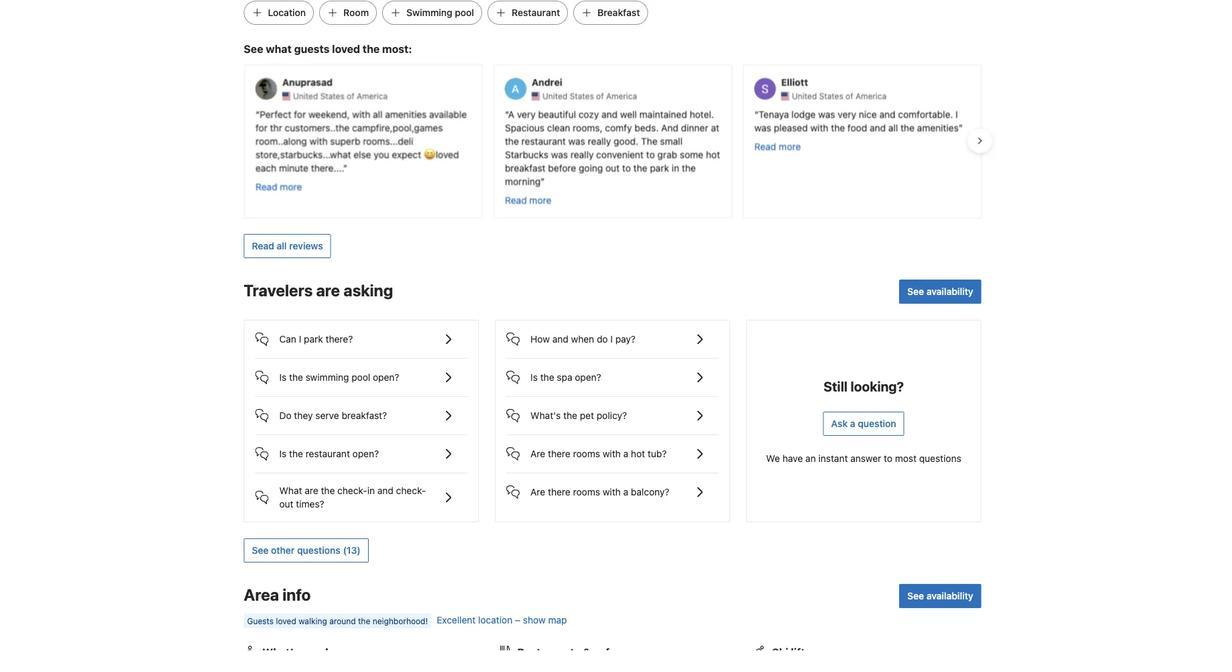 Task type: vqa. For each thing, say whether or not it's contained in the screenshot.
else
yes



Task type: locate. For each thing, give the bounding box(es) containing it.
2 horizontal spatial read more button
[[754, 139, 801, 153]]

0 horizontal spatial questions
[[297, 545, 341, 556]]

1 horizontal spatial restaurant
[[521, 135, 566, 146]]

read for " a very beautiful cozy and well maintained hotel. spacious clean rooms, comfy beds. and dinner at the restaurant was really good. the small starbucks was really convenient to grab some hot breakfast before going out to the park in the morning
[[505, 194, 527, 205]]

1 united states of america image from the left
[[282, 92, 290, 100]]

policy?
[[597, 410, 627, 421]]

0 horizontal spatial amenities
[[385, 108, 427, 119]]

america up the campfire,pool,games
[[357, 91, 388, 101]]

more down the minute
[[280, 181, 302, 192]]

was down rooms,
[[568, 135, 585, 146]]

2 united states of america from the left
[[542, 91, 637, 101]]

open? up do they serve breakfast? button
[[373, 372, 400, 383]]

" up room..along
[[255, 108, 260, 119]]

hotel.
[[690, 108, 714, 119]]

there down "what's"
[[548, 448, 571, 459]]

1 vertical spatial availability
[[927, 591, 974, 602]]

of for with
[[347, 91, 354, 101]]

america up nice
[[856, 91, 887, 101]]

0 vertical spatial park
[[650, 162, 669, 173]]

2 vertical spatial all
[[277, 240, 287, 252]]

0 vertical spatial out
[[606, 162, 620, 173]]

1 are from the top
[[531, 448, 546, 459]]

2 horizontal spatial all
[[889, 122, 898, 133]]

1 horizontal spatial united
[[542, 91, 567, 101]]

hot inside button
[[631, 448, 645, 459]]

0 vertical spatial really
[[588, 135, 611, 146]]

0 horizontal spatial out
[[279, 499, 294, 510]]

1 horizontal spatial to
[[646, 149, 655, 160]]

pool
[[455, 7, 474, 18], [352, 372, 371, 383]]

is up "what"
[[279, 448, 287, 459]]

maintained
[[639, 108, 687, 119]]

united states of america image up perfect
[[282, 92, 290, 100]]

united states of america image for anuprasad
[[282, 92, 290, 100]]

1 vertical spatial there
[[548, 487, 571, 498]]

restaurant inside is the restaurant open? button
[[306, 448, 350, 459]]

of up " tenaya lodge was very nice and comfortable. i was pleased with the food and all the amenities "
[[846, 91, 853, 101]]

all right food
[[889, 122, 898, 133]]

convenient
[[596, 149, 644, 160]]

and
[[601, 108, 618, 119], [880, 108, 896, 119], [870, 122, 886, 133], [553, 334, 569, 345], [378, 485, 394, 496]]

out
[[606, 162, 620, 173], [279, 499, 294, 510]]

of for very
[[846, 91, 853, 101]]

more
[[779, 140, 801, 152], [280, 181, 302, 192], [529, 194, 551, 205]]

read for " perfect for weekend, with all amenities available for thr customers..the campfire,pool,games room..along with superb rooms...deli store,starbucks...what else you expect 😀 loved each minute there....
[[255, 181, 277, 192]]

and inside " a very beautiful cozy and well maintained hotel. spacious clean rooms, comfy beds. and dinner at the restaurant was really good. the small starbucks was really convenient to grab some hot breakfast before going out to the park in the morning
[[601, 108, 618, 119]]

have
[[783, 453, 803, 464]]

more for " a very beautiful cozy and well maintained hotel. spacious clean rooms, comfy beds. and dinner at the restaurant was really good. the small starbucks was really convenient to grab some hot breakfast before going out to the park in the morning
[[529, 194, 551, 205]]

2 there from the top
[[548, 487, 571, 498]]

0 horizontal spatial of
[[347, 91, 354, 101]]

hot inside " a very beautiful cozy and well maintained hotel. spacious clean rooms, comfy beds. and dinner at the restaurant was really good. the small starbucks was really convenient to grab some hot breakfast before going out to the park in the morning
[[706, 149, 720, 160]]

pleased
[[774, 122, 808, 133]]

1 vertical spatial rooms
[[573, 487, 600, 498]]

1 horizontal spatial of
[[596, 91, 604, 101]]

0 horizontal spatial more
[[280, 181, 302, 192]]

is for is the spa open?
[[531, 372, 538, 383]]

0 vertical spatial restaurant
[[521, 135, 566, 146]]

united states of america up " tenaya lodge was very nice and comfortable. i was pleased with the food and all the amenities "
[[792, 91, 887, 101]]

loved right guests
[[332, 42, 360, 55]]

–
[[515, 615, 521, 626]]

"
[[959, 122, 963, 133], [343, 162, 347, 173], [541, 175, 545, 186]]

2 are from the top
[[531, 487, 546, 498]]

1 vertical spatial read more
[[255, 181, 302, 192]]

1 horizontal spatial hot
[[706, 149, 720, 160]]

0 horizontal spatial united states of america
[[293, 91, 388, 101]]

of up the cozy
[[596, 91, 604, 101]]

1 vertical spatial restaurant
[[306, 448, 350, 459]]

was down tenaya
[[754, 122, 771, 133]]

1 horizontal spatial out
[[606, 162, 620, 173]]

1 horizontal spatial "
[[505, 108, 508, 119]]

hot left tub?
[[631, 448, 645, 459]]

2 very from the left
[[838, 108, 856, 119]]

0 horizontal spatial restaurant
[[306, 448, 350, 459]]

the up "what"
[[289, 448, 303, 459]]

0 vertical spatial a
[[851, 418, 856, 429]]

the left 'spa'
[[541, 372, 555, 383]]

0 vertical spatial to
[[646, 149, 655, 160]]

0 vertical spatial see availability button
[[900, 280, 982, 304]]

pool up do they serve breakfast? button
[[352, 372, 371, 383]]

are up times?
[[305, 485, 318, 496]]

is inside button
[[531, 372, 538, 383]]

all inside button
[[277, 240, 287, 252]]

and right how
[[553, 334, 569, 345]]

rooms
[[573, 448, 600, 459], [573, 487, 600, 498]]

0 horizontal spatial check-
[[338, 485, 367, 496]]

1 vertical spatial in
[[367, 485, 375, 496]]

how and when do i pay?
[[531, 334, 636, 345]]

0 vertical spatial see availability
[[908, 286, 974, 297]]

see for see availability 'button' associated with travelers are asking
[[908, 286, 925, 297]]

are for are there rooms with a balcony?
[[531, 487, 546, 498]]

0 horizontal spatial "
[[255, 108, 260, 119]]

the down convenient
[[633, 162, 647, 173]]

0 vertical spatial hot
[[706, 149, 720, 160]]

2 states from the left
[[570, 91, 594, 101]]

open? down breakfast?
[[353, 448, 379, 459]]

read left reviews
[[252, 240, 274, 252]]

more down pleased
[[779, 140, 801, 152]]

for up customers..the
[[294, 108, 306, 119]]

out down convenient
[[606, 162, 620, 173]]

1 of from the left
[[347, 91, 354, 101]]

the up times?
[[321, 485, 335, 496]]

read down the morning
[[505, 194, 527, 205]]

breakfast
[[598, 7, 640, 18]]

the
[[363, 42, 380, 55], [831, 122, 845, 133], [901, 122, 915, 133], [505, 135, 519, 146], [633, 162, 647, 173], [682, 162, 696, 173], [289, 372, 303, 383], [541, 372, 555, 383], [564, 410, 578, 421], [289, 448, 303, 459], [321, 485, 335, 496], [358, 616, 371, 626]]

open? for is the spa open?
[[575, 372, 602, 383]]

2 rooms from the top
[[573, 487, 600, 498]]

how and when do i pay? button
[[507, 321, 719, 347]]

read down pleased
[[754, 140, 776, 152]]

2 of from the left
[[596, 91, 604, 101]]

1 vertical spatial pool
[[352, 372, 371, 383]]

1 see availability from the top
[[908, 286, 974, 297]]

1 vertical spatial all
[[889, 122, 898, 133]]

1 united from the left
[[293, 91, 318, 101]]

see availability button for area info
[[900, 584, 982, 608]]

2 vertical spatial to
[[884, 453, 893, 464]]

1 vertical spatial "
[[343, 162, 347, 173]]

united states of america image
[[282, 92, 290, 100], [532, 92, 540, 100]]

united states of america up the cozy
[[542, 91, 637, 101]]

3 of from the left
[[846, 91, 853, 101]]

and up comfy
[[601, 108, 618, 119]]

1 very from the left
[[517, 108, 536, 119]]

do
[[597, 334, 608, 345]]

see for 'see other questions (13)' button
[[252, 545, 269, 556]]

read down each
[[255, 181, 277, 192]]

0 vertical spatial all
[[373, 108, 382, 119]]

1 america from the left
[[357, 91, 388, 101]]

1 rooms from the top
[[573, 448, 600, 459]]

to down the
[[646, 149, 655, 160]]

read more button for tenaya lodge was very nice and comfortable. i was pleased with the food and all the amenities
[[754, 139, 801, 153]]

" inside " tenaya lodge was very nice and comfortable. i was pleased with the food and all the amenities "
[[959, 122, 963, 133]]

1 horizontal spatial i
[[611, 334, 613, 345]]

more down the morning
[[529, 194, 551, 205]]

are there rooms with a balcony? button
[[507, 474, 719, 500]]

really down rooms,
[[588, 135, 611, 146]]

a
[[508, 108, 514, 119]]

a for are there rooms with a balcony?
[[624, 487, 629, 498]]

1 vertical spatial hot
[[631, 448, 645, 459]]

1 horizontal spatial check-
[[396, 485, 426, 496]]

there?
[[326, 334, 353, 345]]

very up food
[[838, 108, 856, 119]]

2 horizontal spatial more
[[779, 140, 801, 152]]

0 horizontal spatial very
[[517, 108, 536, 119]]

i right do
[[611, 334, 613, 345]]

loved inside " perfect for weekend, with all amenities available for thr customers..the campfire,pool,games room..along with superb rooms...deli store,starbucks...what else you expect 😀 loved each minute there....
[[436, 149, 459, 160]]

0 vertical spatial amenities
[[385, 108, 427, 119]]

read more for " perfect for weekend, with all amenities available for thr customers..the campfire,pool,games room..along with superb rooms...deli store,starbucks...what else you expect 😀 loved each minute there....
[[255, 181, 302, 192]]

andrei
[[532, 76, 562, 88]]

1 availability from the top
[[927, 286, 974, 297]]

united down andrei on the left of the page
[[542, 91, 567, 101]]

are for are there rooms with a hot tub?
[[531, 448, 546, 459]]

restaurant
[[521, 135, 566, 146], [306, 448, 350, 459]]

park
[[650, 162, 669, 173], [304, 334, 323, 345]]

0 vertical spatial for
[[294, 108, 306, 119]]

1 united states of america from the left
[[293, 91, 388, 101]]

read more down each
[[255, 181, 302, 192]]

united states of america for very
[[792, 91, 887, 101]]

tub?
[[648, 448, 667, 459]]

1 horizontal spatial united states of america image
[[532, 92, 540, 100]]

see availability button for travelers are asking
[[900, 280, 982, 304]]

states up the cozy
[[570, 91, 594, 101]]

0 horizontal spatial for
[[255, 122, 267, 133]]

1 check- from the left
[[338, 485, 367, 496]]

area info
[[244, 586, 311, 604]]

states up " tenaya lodge was very nice and comfortable. i was pleased with the food and all the amenities "
[[819, 91, 844, 101]]

2 availability from the top
[[927, 591, 974, 602]]

1 vertical spatial park
[[304, 334, 323, 345]]

" inside " perfect for weekend, with all amenities available for thr customers..the campfire,pool,games room..along with superb rooms...deli store,starbucks...what else you expect 😀 loved each minute there....
[[255, 108, 260, 119]]

really
[[588, 135, 611, 146], [570, 149, 594, 160]]

0 vertical spatial rooms
[[573, 448, 600, 459]]

2 america from the left
[[606, 91, 637, 101]]

rooms down the are there rooms with a hot tub?
[[573, 487, 600, 498]]

3 america from the left
[[856, 91, 887, 101]]

and inside 'button'
[[553, 334, 569, 345]]

2 horizontal spatial read more
[[754, 140, 801, 152]]

was up before
[[551, 149, 568, 160]]

2 see availability button from the top
[[900, 584, 982, 608]]

with
[[352, 108, 370, 119], [810, 122, 829, 133], [309, 135, 327, 146], [603, 448, 621, 459], [603, 487, 621, 498]]

2 horizontal spatial "
[[959, 122, 963, 133]]

2 vertical spatial "
[[541, 175, 545, 186]]

" up spacious
[[505, 108, 508, 119]]

questions right most on the bottom
[[920, 453, 962, 464]]

with down lodge
[[810, 122, 829, 133]]

availability
[[927, 286, 974, 297], [927, 591, 974, 602]]

1 vertical spatial for
[[255, 122, 267, 133]]

states
[[320, 91, 344, 101], [570, 91, 594, 101], [819, 91, 844, 101]]

all inside " perfect for weekend, with all amenities available for thr customers..the campfire,pool,games room..along with superb rooms...deli store,starbucks...what else you expect 😀 loved each minute there....
[[373, 108, 382, 119]]

i right can at the left bottom of page
[[299, 334, 301, 345]]

out down "what"
[[279, 499, 294, 510]]

park inside "button"
[[304, 334, 323, 345]]

america up well
[[606, 91, 637, 101]]

are left asking
[[316, 281, 340, 300]]

a left balcony?
[[624, 487, 629, 498]]

read more down pleased
[[754, 140, 801, 152]]

was
[[818, 108, 835, 119], [754, 122, 771, 133], [568, 135, 585, 146], [551, 149, 568, 160]]

to left most on the bottom
[[884, 453, 893, 464]]

with left balcony?
[[603, 487, 621, 498]]

0 horizontal spatial pool
[[352, 372, 371, 383]]

0 horizontal spatial all
[[277, 240, 287, 252]]

1 vertical spatial are
[[531, 487, 546, 498]]

0 vertical spatial availability
[[927, 286, 974, 297]]

i right comfortable.
[[956, 108, 958, 119]]

campfire,pool,games
[[352, 122, 443, 133]]

else
[[353, 149, 371, 160]]

and down is the restaurant open? button
[[378, 485, 394, 496]]

0 horizontal spatial united
[[293, 91, 318, 101]]

restaurant
[[512, 7, 560, 18]]

1 see availability button from the top
[[900, 280, 982, 304]]

a
[[851, 418, 856, 429], [624, 448, 629, 459], [624, 487, 629, 498]]

in down is the restaurant open? button
[[367, 485, 375, 496]]

rooms down pet
[[573, 448, 600, 459]]

united states of america image down andrei on the left of the page
[[532, 92, 540, 100]]

excellent location – show map
[[437, 615, 567, 626]]

reviews
[[289, 240, 323, 252]]

of up weekend,
[[347, 91, 354, 101]]

location
[[478, 615, 513, 626]]

pool inside button
[[352, 372, 371, 383]]

0 horizontal spatial read more
[[255, 181, 302, 192]]

2 horizontal spatial states
[[819, 91, 844, 101]]

0 vertical spatial questions
[[920, 453, 962, 464]]

2 vertical spatial a
[[624, 487, 629, 498]]

pool right "swimming"
[[455, 7, 474, 18]]

see inside button
[[252, 545, 269, 556]]

other
[[271, 545, 295, 556]]

with down customers..the
[[309, 135, 327, 146]]

this is a carousel with rotating slides. it displays featured reviews of the property. use the next and previous buttons to navigate. region
[[233, 59, 993, 223]]

around
[[330, 616, 356, 626]]

united states of america
[[293, 91, 388, 101], [542, 91, 637, 101], [792, 91, 887, 101]]

0 horizontal spatial america
[[357, 91, 388, 101]]

1 horizontal spatial read more
[[505, 194, 551, 205]]

we
[[767, 453, 780, 464]]

park right can at the left bottom of page
[[304, 334, 323, 345]]

in inside " a very beautiful cozy and well maintained hotel. spacious clean rooms, comfy beds. and dinner at the restaurant was really good. the small starbucks was really convenient to grab some hot breakfast before going out to the park in the morning
[[672, 162, 679, 173]]

hot right some
[[706, 149, 720, 160]]

1 horizontal spatial all
[[373, 108, 382, 119]]

" for a very beautiful cozy and well maintained hotel. spacious clean rooms, comfy beds. and dinner at the restaurant was really good. the small starbucks was really convenient to grab some hot breakfast before going out to the park in the morning
[[541, 175, 545, 186]]

to
[[646, 149, 655, 160], [622, 162, 631, 173], [884, 453, 893, 464]]

0 vertical spatial "
[[959, 122, 963, 133]]

spacious
[[505, 122, 544, 133]]

0 vertical spatial in
[[672, 162, 679, 173]]

read more
[[754, 140, 801, 152], [255, 181, 302, 192], [505, 194, 551, 205]]

there down the are there rooms with a hot tub?
[[548, 487, 571, 498]]

2 horizontal spatial "
[[754, 108, 759, 119]]

all left reviews
[[277, 240, 287, 252]]

can i park there? button
[[255, 321, 468, 347]]

more for " perfect for weekend, with all amenities available for thr customers..the campfire,pool,games room..along with superb rooms...deli store,starbucks...what else you expect 😀 loved each minute there....
[[280, 181, 302, 192]]

restaurant down serve
[[306, 448, 350, 459]]

is up do at bottom left
[[279, 372, 287, 383]]

0 horizontal spatial park
[[304, 334, 323, 345]]

a left tub?
[[624, 448, 629, 459]]

0 horizontal spatial to
[[622, 162, 631, 173]]

0 horizontal spatial read more button
[[255, 180, 302, 193]]

are inside what are the check-in and check- out times?
[[305, 485, 318, 496]]

united states of america up weekend,
[[293, 91, 388, 101]]

open? inside button
[[575, 372, 602, 383]]

united
[[293, 91, 318, 101], [542, 91, 567, 101], [792, 91, 817, 101]]

to down convenient
[[622, 162, 631, 173]]

the right around on the bottom left of the page
[[358, 616, 371, 626]]

loved
[[332, 42, 360, 55], [436, 149, 459, 160], [276, 616, 296, 626]]

1 vertical spatial see availability button
[[900, 584, 982, 608]]

answer
[[851, 453, 882, 464]]

restaurant down clean
[[521, 135, 566, 146]]

clean
[[547, 122, 570, 133]]

" inside " tenaya lodge was very nice and comfortable. i was pleased with the food and all the amenities "
[[754, 108, 759, 119]]

2 " from the left
[[505, 108, 508, 119]]

loved right the guests
[[276, 616, 296, 626]]

0 vertical spatial are
[[316, 281, 340, 300]]

swimming
[[306, 372, 349, 383]]

is left 'spa'
[[531, 372, 538, 383]]

1 horizontal spatial park
[[650, 162, 669, 173]]

1 there from the top
[[548, 448, 571, 459]]

1 horizontal spatial questions
[[920, 453, 962, 464]]

2 horizontal spatial of
[[846, 91, 853, 101]]

2 united states of america image from the left
[[532, 92, 540, 100]]

1 horizontal spatial in
[[672, 162, 679, 173]]

amenities up the campfire,pool,games
[[385, 108, 427, 119]]

1 vertical spatial amenities
[[917, 122, 959, 133]]

and down nice
[[870, 122, 886, 133]]

1 vertical spatial more
[[280, 181, 302, 192]]

1 states from the left
[[320, 91, 344, 101]]

2 horizontal spatial i
[[956, 108, 958, 119]]

0 horizontal spatial in
[[367, 485, 375, 496]]

a for are there rooms with a hot tub?
[[624, 448, 629, 459]]

2 united from the left
[[542, 91, 567, 101]]

1 horizontal spatial loved
[[332, 42, 360, 55]]

read more button down pleased
[[754, 139, 801, 153]]

open? right 'spa'
[[575, 372, 602, 383]]

0 horizontal spatial hot
[[631, 448, 645, 459]]

"
[[255, 108, 260, 119], [505, 108, 508, 119], [754, 108, 759, 119]]

1 horizontal spatial united states of america
[[542, 91, 637, 101]]

there
[[548, 448, 571, 459], [548, 487, 571, 498]]

2 see availability from the top
[[908, 591, 974, 602]]

united down elliott
[[792, 91, 817, 101]]

really up going
[[570, 149, 594, 160]]

1 " from the left
[[255, 108, 260, 119]]

states up weekend,
[[320, 91, 344, 101]]

3 united states of america from the left
[[792, 91, 887, 101]]

2 horizontal spatial united
[[792, 91, 817, 101]]

good.
[[614, 135, 638, 146]]

united down anuprasad at the left of the page
[[293, 91, 318, 101]]

the inside button
[[541, 372, 555, 383]]

1 vertical spatial are
[[305, 485, 318, 496]]

loved right 😀
[[436, 149, 459, 160]]

guests
[[247, 616, 274, 626]]

0 horizontal spatial states
[[320, 91, 344, 101]]

3 united from the left
[[792, 91, 817, 101]]

0 horizontal spatial loved
[[276, 616, 296, 626]]

amenities down comfortable.
[[917, 122, 959, 133]]

availability for travelers are asking
[[927, 286, 974, 297]]

read more down the morning
[[505, 194, 551, 205]]

1 horizontal spatial america
[[606, 91, 637, 101]]

read inside button
[[252, 240, 274, 252]]

read more button down each
[[255, 180, 302, 193]]

in
[[672, 162, 679, 173], [367, 485, 375, 496]]

2 horizontal spatial loved
[[436, 149, 459, 160]]

are there rooms with a hot tub? button
[[507, 435, 719, 462]]

1 horizontal spatial read more button
[[505, 193, 551, 207]]

1 vertical spatial a
[[624, 448, 629, 459]]

rooms,
[[573, 122, 603, 133]]

in inside what are the check-in and check- out times?
[[367, 485, 375, 496]]

1 horizontal spatial very
[[838, 108, 856, 119]]

guests
[[294, 42, 330, 55]]

when
[[571, 334, 595, 345]]

lodge
[[792, 108, 816, 119]]

3 states from the left
[[819, 91, 844, 101]]

what's the pet policy?
[[531, 410, 627, 421]]

0 vertical spatial more
[[779, 140, 801, 152]]

in down grab
[[672, 162, 679, 173]]

questions left (13) at left
[[297, 545, 341, 556]]

1 horizontal spatial amenities
[[917, 122, 959, 133]]

of for cozy
[[596, 91, 604, 101]]

" inside " a very beautiful cozy and well maintained hotel. spacious clean rooms, comfy beds. and dinner at the restaurant was really good. the small starbucks was really convenient to grab some hot breakfast before going out to the park in the morning
[[505, 108, 508, 119]]

united states of america image
[[781, 92, 789, 100]]

3 " from the left
[[754, 108, 759, 119]]



Task type: describe. For each thing, give the bounding box(es) containing it.
rooms...deli
[[363, 135, 413, 146]]

how
[[531, 334, 550, 345]]

very inside " tenaya lodge was very nice and comfortable. i was pleased with the food and all the amenities "
[[838, 108, 856, 119]]

read more button for perfect for weekend, with all amenities available for thr customers..the campfire,pool,games room..along with superb rooms...deli store,starbucks...what else you expect 😀 loved each minute there....
[[255, 180, 302, 193]]

open? for is the restaurant open?
[[353, 448, 379, 459]]

united for elliott
[[792, 91, 817, 101]]

see what guests loved the most:
[[244, 42, 412, 55]]

read all reviews
[[252, 240, 323, 252]]

united states of america for with
[[293, 91, 388, 101]]

and
[[661, 122, 679, 133]]

the left the most:
[[363, 42, 380, 55]]

" for " perfect for weekend, with all amenities available for thr customers..the campfire,pool,games room..along with superb rooms...deli store,starbucks...what else you expect 😀 loved each minute there....
[[255, 108, 260, 119]]

do they serve breakfast? button
[[255, 397, 468, 424]]

are for asking
[[316, 281, 340, 300]]

united for anuprasad
[[293, 91, 318, 101]]

2 horizontal spatial to
[[884, 453, 893, 464]]

anuprasad
[[282, 76, 332, 88]]

the down some
[[682, 162, 696, 173]]

instant
[[819, 453, 848, 464]]

room..along
[[255, 135, 307, 146]]

there....
[[311, 162, 343, 173]]

ask
[[832, 418, 848, 429]]

can i park there?
[[279, 334, 353, 345]]

the left swimming
[[289, 372, 303, 383]]

more for " tenaya lodge was very nice and comfortable. i was pleased with the food and all the amenities "
[[779, 140, 801, 152]]

times?
[[296, 499, 325, 510]]

nice
[[859, 108, 877, 119]]

see for see availability 'button' corresponding to area info
[[908, 591, 925, 602]]

weekend,
[[308, 108, 350, 119]]

" perfect for weekend, with all amenities available for thr customers..the campfire,pool,games room..along with superb rooms...deli store,starbucks...what else you expect 😀 loved each minute there....
[[255, 108, 467, 173]]

serve
[[316, 410, 339, 421]]

expect
[[392, 149, 421, 160]]

is the restaurant open? button
[[255, 435, 468, 462]]

an
[[806, 453, 816, 464]]

1 vertical spatial really
[[570, 149, 594, 160]]

see other questions (13)
[[252, 545, 361, 556]]

amenities inside " perfect for weekend, with all amenities available for thr customers..the campfire,pool,games room..along with superb rooms...deli store,starbucks...what else you expect 😀 loved each minute there....
[[385, 108, 427, 119]]

customers..the
[[285, 122, 349, 133]]

the down comfortable.
[[901, 122, 915, 133]]

dinner
[[681, 122, 708, 133]]

well
[[620, 108, 637, 119]]

area
[[244, 586, 279, 604]]

do they serve breakfast?
[[279, 410, 387, 421]]

see availability for area info
[[908, 591, 974, 602]]

can
[[279, 334, 297, 345]]

guests loved walking around the neighborhood!
[[247, 616, 428, 626]]

states for was
[[819, 91, 844, 101]]

there for are there rooms with a hot tub?
[[548, 448, 571, 459]]

and inside what are the check-in and check- out times?
[[378, 485, 394, 496]]

(13)
[[343, 545, 361, 556]]

travelers are asking
[[244, 281, 393, 300]]

" a very beautiful cozy and well maintained hotel. spacious clean rooms, comfy beds. and dinner at the restaurant was really good. the small starbucks was really convenient to grab some hot breakfast before going out to the park in the morning
[[505, 108, 720, 186]]

with up are there rooms with a balcony? button
[[603, 448, 621, 459]]

park inside " a very beautiful cozy and well maintained hotel. spacious clean rooms, comfy beds. and dinner at the restaurant was really good. the small starbucks was really convenient to grab some hot breakfast before going out to the park in the morning
[[650, 162, 669, 173]]

excellent
[[437, 615, 476, 626]]

the inside what are the check-in and check- out times?
[[321, 485, 335, 496]]

out inside what are the check-in and check- out times?
[[279, 499, 294, 510]]

are for the
[[305, 485, 318, 496]]

walking
[[299, 616, 327, 626]]

read more for " tenaya lodge was very nice and comfortable. i was pleased with the food and all the amenities "
[[754, 140, 801, 152]]

read more for " a very beautiful cozy and well maintained hotel. spacious clean rooms, comfy beds. and dinner at the restaurant was really good. the small starbucks was really convenient to grab some hot breakfast before going out to the park in the morning
[[505, 194, 551, 205]]

superb
[[330, 135, 360, 146]]

comfortable.
[[898, 108, 953, 119]]

beautiful
[[538, 108, 576, 119]]

thr
[[270, 122, 282, 133]]

location
[[268, 7, 306, 18]]

availability for area info
[[927, 591, 974, 602]]

travelers
[[244, 281, 313, 300]]

restaurant inside " a very beautiful cozy and well maintained hotel. spacious clean rooms, comfy beds. and dinner at the restaurant was really good. the small starbucks was really convenient to grab some hot breakfast before going out to the park in the morning
[[521, 135, 566, 146]]

pay?
[[616, 334, 636, 345]]

united states of america for cozy
[[542, 91, 637, 101]]

elliott
[[781, 76, 808, 88]]

cozy
[[578, 108, 599, 119]]

do
[[279, 410, 292, 421]]

amenities inside " tenaya lodge was very nice and comfortable. i was pleased with the food and all the amenities "
[[917, 122, 959, 133]]

was right lodge
[[818, 108, 835, 119]]

very inside " a very beautiful cozy and well maintained hotel. spacious clean rooms, comfy beds. and dinner at the restaurant was really good. the small starbucks was really convenient to grab some hot breakfast before going out to the park in the morning
[[517, 108, 536, 119]]

grab
[[657, 149, 677, 160]]

with inside " tenaya lodge was very nice and comfortable. i was pleased with the food and all the amenities "
[[810, 122, 829, 133]]

out inside " a very beautiful cozy and well maintained hotel. spacious clean rooms, comfy beds. and dinner at the restaurant was really good. the small starbucks was really convenient to grab some hot breakfast before going out to the park in the morning
[[606, 162, 620, 173]]

" tenaya lodge was very nice and comfortable. i was pleased with the food and all the amenities "
[[754, 108, 963, 133]]

read all reviews button
[[244, 234, 331, 258]]

swimming pool
[[407, 7, 474, 18]]

" for " a very beautiful cozy and well maintained hotel. spacious clean rooms, comfy beds. and dinner at the restaurant was really good. the small starbucks was really convenient to grab some hot breakfast before going out to the park in the morning
[[505, 108, 508, 119]]

room
[[344, 7, 369, 18]]

1 horizontal spatial for
[[294, 108, 306, 119]]

what's the pet policy? button
[[507, 397, 719, 424]]

all inside " tenaya lodge was very nice and comfortable. i was pleased with the food and all the amenities "
[[889, 122, 898, 133]]

spa
[[557, 372, 573, 383]]

0 vertical spatial pool
[[455, 7, 474, 18]]

1 vertical spatial to
[[622, 162, 631, 173]]

united for andrei
[[542, 91, 567, 101]]

rooms for balcony?
[[573, 487, 600, 498]]

" for perfect for weekend, with all amenities available for thr customers..the campfire,pool,games room..along with superb rooms...deli store,starbucks...what else you expect 😀 loved each minute there....
[[343, 162, 347, 173]]

is the swimming pool open? button
[[255, 359, 468, 386]]

tenaya
[[759, 108, 789, 119]]

with up superb
[[352, 108, 370, 119]]

they
[[294, 410, 313, 421]]

some
[[680, 149, 703, 160]]

still looking?
[[824, 378, 904, 394]]

small
[[660, 135, 683, 146]]

read for " tenaya lodge was very nice and comfortable. i was pleased with the food and all the amenities "
[[754, 140, 776, 152]]

info
[[283, 586, 311, 604]]

there for are there rooms with a balcony?
[[548, 487, 571, 498]]

read more button for a very beautiful cozy and well maintained hotel. spacious clean rooms, comfy beds. and dinner at the restaurant was really good. the small starbucks was really convenient to grab some hot breakfast before going out to the park in the morning
[[505, 193, 551, 207]]

we have an instant answer to most questions
[[767, 453, 962, 464]]

states for weekend,
[[320, 91, 344, 101]]

ask a question
[[832, 418, 897, 429]]

the left food
[[831, 122, 845, 133]]

america for and
[[606, 91, 637, 101]]

going
[[579, 162, 603, 173]]

are there rooms with a balcony?
[[531, 487, 670, 498]]

" for " tenaya lodge was very nice and comfortable. i was pleased with the food and all the amenities "
[[754, 108, 759, 119]]

and right nice
[[880, 108, 896, 119]]

swimming
[[407, 7, 453, 18]]

america for all
[[357, 91, 388, 101]]

pet
[[580, 410, 594, 421]]

at
[[711, 122, 719, 133]]

is the swimming pool open?
[[279, 372, 400, 383]]

perfect
[[260, 108, 291, 119]]

breakfast
[[505, 162, 546, 173]]

show
[[523, 615, 546, 626]]

2 check- from the left
[[396, 485, 426, 496]]

is the restaurant open?
[[279, 448, 379, 459]]

is for is the restaurant open?
[[279, 448, 287, 459]]

is for is the swimming pool open?
[[279, 372, 287, 383]]

the left pet
[[564, 410, 578, 421]]

i inside " tenaya lodge was very nice and comfortable. i was pleased with the food and all the amenities "
[[956, 108, 958, 119]]

are there rooms with a hot tub?
[[531, 448, 667, 459]]

each
[[255, 162, 276, 173]]

available
[[429, 108, 467, 119]]

rooms for hot
[[573, 448, 600, 459]]

morning
[[505, 175, 541, 186]]

is the spa open?
[[531, 372, 602, 383]]

i inside can i park there? "button"
[[299, 334, 301, 345]]

states for beautiful
[[570, 91, 594, 101]]

i inside how and when do i pay? 'button'
[[611, 334, 613, 345]]

is the spa open? button
[[507, 359, 719, 386]]

the down spacious
[[505, 135, 519, 146]]

2 vertical spatial loved
[[276, 616, 296, 626]]

see availability for travelers are asking
[[908, 286, 974, 297]]

what's
[[531, 410, 561, 421]]

still
[[824, 378, 848, 394]]

what are the check-in and check- out times? button
[[255, 474, 468, 511]]

0 vertical spatial loved
[[332, 42, 360, 55]]

the
[[641, 135, 658, 146]]

balcony?
[[631, 487, 670, 498]]

what
[[266, 42, 292, 55]]

united states of america image for andrei
[[532, 92, 540, 100]]

questions inside button
[[297, 545, 341, 556]]

looking?
[[851, 378, 904, 394]]

america for nice
[[856, 91, 887, 101]]

excellent location – show map link
[[437, 615, 567, 626]]



